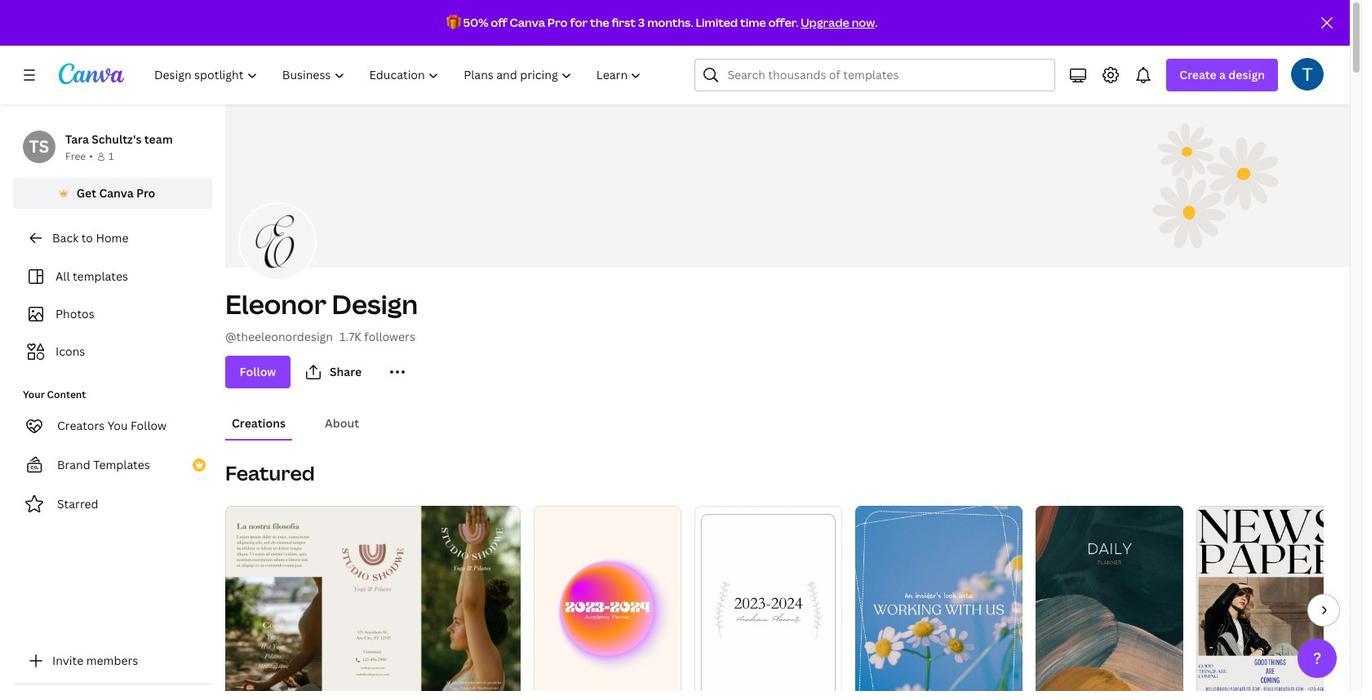 Task type: vqa. For each thing, say whether or not it's contained in the screenshot.
Back to Home
yes



Task type: describe. For each thing, give the bounding box(es) containing it.
Search search field
[[728, 60, 1046, 91]]

3
[[638, 15, 645, 30]]

creators you follow link
[[13, 410, 212, 443]]

starred
[[57, 497, 98, 512]]

1
[[109, 149, 114, 163]]

share
[[330, 364, 362, 380]]

months.
[[648, 15, 694, 30]]

back to home link
[[13, 222, 212, 255]]

create
[[1180, 67, 1217, 82]]

get canva pro
[[76, 185, 155, 201]]

get
[[76, 185, 96, 201]]

follow inside dropdown button
[[240, 364, 276, 380]]

you
[[108, 418, 128, 434]]

creations button
[[225, 408, 292, 439]]

follow button
[[225, 356, 291, 389]]

to
[[81, 230, 93, 246]]

get canva pro button
[[13, 178, 212, 209]]

upgrade
[[801, 15, 850, 30]]

starred link
[[13, 488, 212, 521]]

brand
[[57, 457, 90, 473]]

🎁 50% off canva pro for the first 3 months. limited time offer. upgrade now .
[[446, 15, 878, 30]]

tara schultz's team image
[[23, 131, 56, 163]]

team
[[144, 131, 173, 147]]

creators
[[57, 418, 105, 434]]

2 group from the left
[[534, 500, 682, 692]]

50%
[[463, 15, 489, 30]]

now
[[852, 15, 876, 30]]

back to home
[[52, 230, 129, 246]]

0 vertical spatial pro
[[548, 15, 568, 30]]

5 group from the left
[[1036, 500, 1184, 692]]

photos
[[56, 306, 95, 322]]

6 group from the left
[[1197, 500, 1345, 692]]

all
[[56, 269, 70, 284]]

your
[[23, 388, 45, 402]]

tara schultz's team
[[65, 131, 173, 147]]

brand templates
[[57, 457, 150, 473]]

🎁
[[446, 15, 461, 30]]

1 group from the left
[[225, 500, 521, 692]]

tara schultz image
[[1292, 58, 1325, 91]]

templates
[[73, 269, 128, 284]]

.
[[876, 15, 878, 30]]

time
[[741, 15, 766, 30]]

@theeleonordesign
[[225, 329, 333, 345]]



Task type: locate. For each thing, give the bounding box(es) containing it.
share button
[[297, 356, 375, 389]]

invite
[[52, 653, 83, 669]]

icons link
[[23, 336, 203, 367]]

0 horizontal spatial follow
[[131, 418, 167, 434]]

icons
[[56, 344, 85, 359]]

create a design button
[[1167, 59, 1279, 91]]

0 horizontal spatial pro
[[136, 185, 155, 201]]

invite members button
[[13, 645, 212, 678]]

all templates link
[[23, 261, 203, 292]]

members
[[86, 653, 138, 669]]

create a design
[[1180, 67, 1266, 82]]

brand templates link
[[13, 449, 212, 482]]

canva right get
[[99, 185, 134, 201]]

1 vertical spatial canva
[[99, 185, 134, 201]]

None search field
[[695, 59, 1056, 91]]

creations
[[232, 416, 286, 431]]

a
[[1220, 67, 1227, 82]]

1 horizontal spatial follow
[[240, 364, 276, 380]]

1 horizontal spatial pro
[[548, 15, 568, 30]]

for
[[570, 15, 588, 30]]

design
[[1229, 67, 1266, 82]]

about
[[325, 416, 359, 431]]

1 vertical spatial follow
[[131, 418, 167, 434]]

tara schultz's team element
[[23, 131, 56, 163]]

3 group from the left
[[695, 500, 843, 692]]

1 horizontal spatial canva
[[510, 15, 546, 30]]

canva
[[510, 15, 546, 30], [99, 185, 134, 201]]

canva right off
[[510, 15, 546, 30]]

off
[[491, 15, 508, 30]]

invite members
[[52, 653, 138, 669]]

tara
[[65, 131, 89, 147]]

the
[[590, 15, 610, 30]]

top level navigation element
[[144, 59, 656, 91]]

design
[[332, 287, 418, 322]]

creators you follow
[[57, 418, 167, 434]]

follow down @theeleonordesign
[[240, 364, 276, 380]]

pro down team
[[136, 185, 155, 201]]

eleonor design @theeleonordesign 1.7k followers
[[225, 287, 418, 345]]

followers
[[364, 329, 416, 345]]

offer.
[[769, 15, 799, 30]]

1 vertical spatial pro
[[136, 185, 155, 201]]

all templates
[[56, 269, 128, 284]]

back
[[52, 230, 79, 246]]

limited
[[696, 15, 738, 30]]

follow
[[240, 364, 276, 380], [131, 418, 167, 434]]

photos link
[[23, 299, 203, 330]]

1.7k
[[340, 329, 362, 345]]

0 vertical spatial follow
[[240, 364, 276, 380]]

content
[[47, 388, 86, 402]]

0 horizontal spatial canva
[[99, 185, 134, 201]]

pro
[[548, 15, 568, 30], [136, 185, 155, 201]]

free •
[[65, 149, 93, 163]]

•
[[89, 149, 93, 163]]

templates
[[93, 457, 150, 473]]

about button
[[318, 408, 366, 439]]

free
[[65, 149, 86, 163]]

follow right you
[[131, 418, 167, 434]]

upgrade now button
[[801, 15, 876, 30]]

eleonor
[[225, 287, 327, 322]]

home
[[96, 230, 129, 246]]

4 group from the left
[[856, 500, 1023, 692]]

group
[[225, 500, 521, 692], [534, 500, 682, 692], [695, 500, 843, 692], [856, 500, 1023, 692], [1036, 500, 1184, 692], [1197, 500, 1345, 692]]

your content
[[23, 388, 86, 402]]

featured
[[225, 460, 315, 487]]

first
[[612, 15, 636, 30]]

pro left for
[[548, 15, 568, 30]]

schultz's
[[92, 131, 142, 147]]

pro inside the get canva pro button
[[136, 185, 155, 201]]

canva inside button
[[99, 185, 134, 201]]

0 vertical spatial canva
[[510, 15, 546, 30]]



